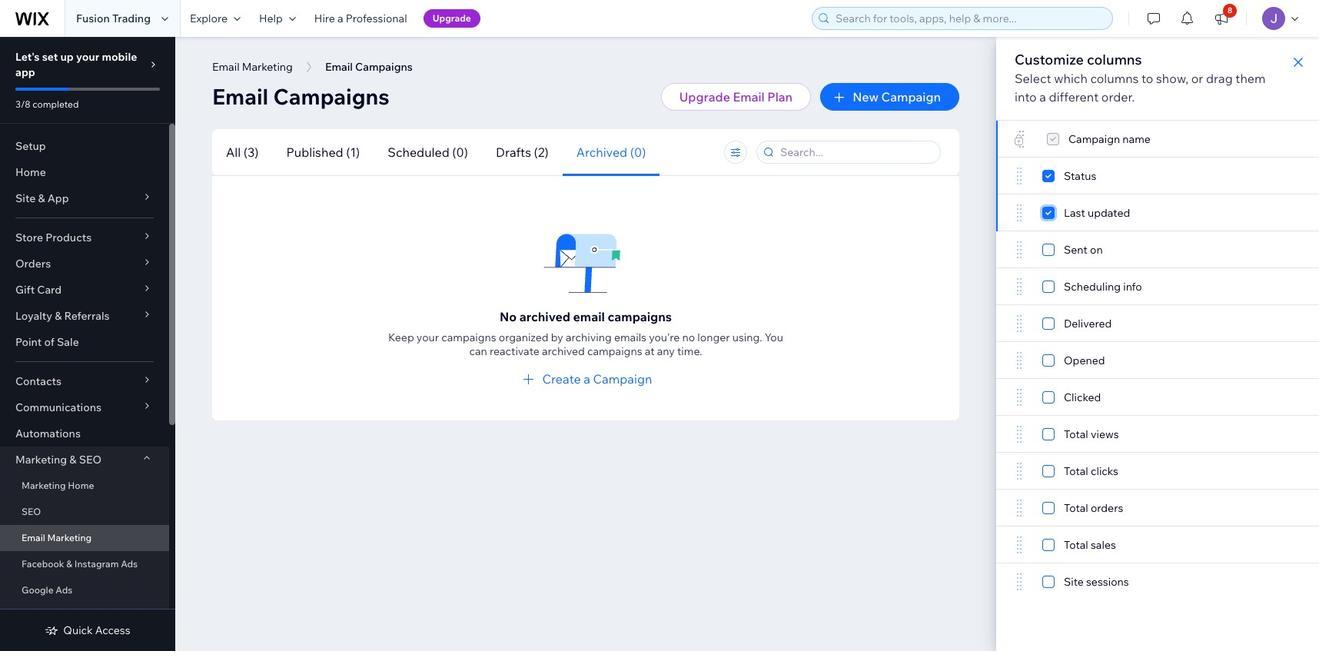Task type: describe. For each thing, give the bounding box(es) containing it.
drag . image for sent on
[[1015, 241, 1024, 259]]

drag . image for status
[[1015, 167, 1024, 185]]

customize
[[1015, 51, 1084, 68]]

contacts button
[[0, 368, 169, 395]]

3/8 completed
[[15, 98, 79, 110]]

facebook & instagram ads
[[22, 558, 138, 570]]

Opened checkbox
[[1043, 351, 1115, 370]]

delivered button
[[997, 305, 1320, 342]]

email marketing for email marketing button
[[212, 60, 293, 74]]

let's set up your mobile app
[[15, 50, 137, 79]]

new
[[853, 89, 879, 105]]

info
[[1124, 280, 1143, 294]]

a for campaign
[[584, 371, 591, 387]]

drag . image for total views
[[1015, 425, 1024, 444]]

scheduling
[[1064, 280, 1121, 294]]

products
[[46, 231, 92, 245]]

sent
[[1064, 243, 1088, 257]]

hire
[[314, 12, 335, 25]]

Last updated checkbox
[[1043, 204, 1131, 222]]

store products
[[15, 231, 92, 245]]

Sent on checkbox
[[1043, 241, 1103, 259]]

site & app
[[15, 192, 69, 205]]

orders button
[[0, 251, 169, 277]]

seo inside dropdown button
[[79, 453, 102, 467]]

email marketing for the email marketing 'link'
[[22, 532, 92, 544]]

new campaign button
[[821, 83, 960, 111]]

total for total views
[[1064, 428, 1089, 441]]

setup link
[[0, 133, 169, 159]]

by
[[551, 331, 564, 345]]

home inside marketing home link
[[68, 480, 94, 491]]

status button
[[997, 158, 1320, 195]]

drag . image for total clicks
[[1015, 462, 1024, 481]]

clicked button
[[997, 379, 1320, 416]]

0 horizontal spatial seo
[[22, 506, 41, 518]]

archived (0)
[[577, 144, 646, 160]]

all
[[226, 144, 241, 160]]

& for facebook
[[66, 558, 72, 570]]

email
[[573, 309, 605, 325]]

any
[[657, 345, 675, 358]]

delivered
[[1064, 317, 1112, 331]]

setup
[[15, 139, 46, 153]]

communications
[[15, 401, 102, 415]]

fusion
[[76, 12, 110, 25]]

(3)
[[244, 144, 259, 160]]

facebook
[[22, 558, 64, 570]]

sent on button
[[997, 231, 1320, 268]]

total orders
[[1064, 501, 1124, 515]]

total views button
[[997, 416, 1320, 453]]

help
[[259, 12, 283, 25]]

to
[[1142, 71, 1154, 86]]

order.
[[1102, 89, 1135, 105]]

Search... field
[[776, 142, 936, 163]]

views
[[1091, 428, 1120, 441]]

last updated
[[1064, 206, 1131, 220]]

drag
[[1207, 71, 1233, 86]]

(1)
[[346, 144, 360, 160]]

email inside button
[[212, 60, 240, 74]]

drag . image for clicked
[[1015, 388, 1024, 407]]

drag . image for total sales
[[1015, 536, 1024, 555]]

0 horizontal spatial campaign
[[593, 371, 652, 387]]

up
[[60, 50, 74, 64]]

marketing down marketing & seo at the left bottom
[[22, 480, 66, 491]]

customize columns select which columns to show, or drag them into a different order.
[[1015, 51, 1266, 105]]

campaigns up emails
[[608, 309, 672, 325]]

campaigns up create a campaign
[[588, 345, 643, 358]]

create a campaign button
[[520, 370, 652, 388]]

drag . image for site sessions
[[1015, 573, 1024, 591]]

can
[[469, 345, 487, 358]]

upgrade for upgrade
[[433, 12, 471, 24]]

quick access
[[63, 624, 130, 638]]

0 vertical spatial columns
[[1088, 51, 1143, 68]]

email inside "button"
[[733, 89, 765, 105]]

& for loyalty
[[55, 309, 62, 323]]

total clicks button
[[997, 453, 1320, 490]]

all (3)
[[226, 144, 259, 160]]

1 vertical spatial archived
[[542, 345, 585, 358]]

email campaigns
[[212, 83, 390, 110]]

1 vertical spatial columns
[[1091, 71, 1139, 86]]

completed
[[32, 98, 79, 110]]

all (3) button
[[212, 129, 273, 176]]

fusion trading
[[76, 12, 151, 25]]

marketing inside dropdown button
[[15, 453, 67, 467]]

set
[[42, 50, 58, 64]]

different
[[1050, 89, 1099, 105]]

drag . image for delivered
[[1015, 315, 1024, 333]]

Scheduling info checkbox
[[1043, 278, 1143, 296]]

no
[[500, 309, 517, 325]]

google ads link
[[0, 578, 169, 604]]

email marketing button
[[205, 55, 301, 78]]

upgrade email plan
[[680, 89, 793, 105]]

total sales
[[1064, 538, 1117, 552]]

Clicked checkbox
[[1043, 388, 1111, 407]]

total views
[[1064, 428, 1120, 441]]

last updated button
[[997, 195, 1320, 231]]

sale
[[57, 335, 79, 349]]

email marketing link
[[0, 525, 169, 551]]

8
[[1228, 5, 1233, 15]]

or
[[1192, 71, 1204, 86]]

card
[[37, 283, 62, 297]]

& for site
[[38, 192, 45, 205]]

0 horizontal spatial ads
[[56, 585, 73, 596]]

point of sale link
[[0, 329, 169, 355]]

opened
[[1064, 354, 1106, 368]]

archiving
[[566, 331, 612, 345]]

longer
[[698, 331, 730, 345]]

emails
[[614, 331, 647, 345]]

published (1) button
[[273, 129, 374, 176]]

total for total sales
[[1064, 538, 1089, 552]]

(0) for scheduled (0)
[[453, 144, 468, 160]]

keep
[[388, 331, 414, 345]]

plan
[[768, 89, 793, 105]]

sales
[[1091, 538, 1117, 552]]

sessions
[[1087, 575, 1130, 589]]

(2)
[[534, 144, 549, 160]]

scheduled
[[388, 144, 450, 160]]



Task type: vqa. For each thing, say whether or not it's contained in the screenshot.
ADS inside "link"
yes



Task type: locate. For each thing, give the bounding box(es) containing it.
1 horizontal spatial campaign
[[882, 89, 941, 105]]

marketing inside button
[[242, 60, 293, 74]]

(0) inside button
[[630, 144, 646, 160]]

show,
[[1157, 71, 1189, 86]]

referrals
[[64, 309, 110, 323]]

Total orders checkbox
[[1043, 499, 1133, 518]]

marketing up facebook & instagram ads
[[47, 532, 92, 544]]

total inside 'button'
[[1064, 428, 1089, 441]]

a right hire
[[338, 12, 344, 25]]

5 drag . image from the top
[[1015, 425, 1024, 444]]

a
[[338, 12, 344, 25], [1040, 89, 1047, 105], [584, 371, 591, 387]]

email marketing inside 'link'
[[22, 532, 92, 544]]

point
[[15, 335, 42, 349]]

1 horizontal spatial home
[[68, 480, 94, 491]]

drag . image left scheduling info option
[[1015, 278, 1024, 296]]

campaign right new
[[882, 89, 941, 105]]

site left app
[[15, 192, 36, 205]]

archived up create
[[542, 345, 585, 358]]

email marketing inside button
[[212, 60, 293, 74]]

1 horizontal spatial site
[[1064, 575, 1084, 589]]

1 vertical spatial email marketing
[[22, 532, 92, 544]]

site inside popup button
[[15, 192, 36, 205]]

quick
[[63, 624, 93, 638]]

a right into
[[1040, 89, 1047, 105]]

drag . image inside the "status" button
[[1015, 167, 1024, 185]]

scheduling info
[[1064, 280, 1143, 294]]

no archived email campaigns keep your campaigns organized by archiving emails you're no longer using. you can reactivate archived campaigns at any time.
[[388, 309, 784, 358]]

into
[[1015, 89, 1037, 105]]

drag . image left the delivered checkbox
[[1015, 315, 1024, 333]]

email down the explore
[[212, 60, 240, 74]]

seo down automations link
[[79, 453, 102, 467]]

0 horizontal spatial email marketing
[[22, 532, 92, 544]]

4 drag . image from the top
[[1015, 462, 1024, 481]]

0 vertical spatial ads
[[121, 558, 138, 570]]

drag . image for last updated
[[1015, 204, 1024, 222]]

updated
[[1088, 206, 1131, 220]]

4 drag . image from the top
[[1015, 351, 1024, 370]]

email
[[212, 60, 240, 74], [212, 83, 269, 110], [733, 89, 765, 105], [22, 532, 45, 544]]

marketing
[[242, 60, 293, 74], [15, 453, 67, 467], [22, 480, 66, 491], [47, 532, 92, 544]]

0 horizontal spatial a
[[338, 12, 344, 25]]

gift card button
[[0, 277, 169, 303]]

0 horizontal spatial your
[[76, 50, 99, 64]]

(0) right scheduled
[[453, 144, 468, 160]]

Total views checkbox
[[1043, 425, 1129, 444]]

explore
[[190, 12, 228, 25]]

site
[[15, 192, 36, 205], [1064, 575, 1084, 589]]

site sessions button
[[997, 564, 1320, 601]]

Status checkbox
[[1043, 167, 1097, 185]]

(0) inside button
[[453, 144, 468, 160]]

1 horizontal spatial seo
[[79, 453, 102, 467]]

7 drag . image from the top
[[1015, 573, 1024, 591]]

hire a professional
[[314, 12, 407, 25]]

marketing home link
[[0, 473, 169, 499]]

at
[[645, 345, 655, 358]]

3/8
[[15, 98, 30, 110]]

0 vertical spatial email marketing
[[212, 60, 293, 74]]

your right keep
[[417, 331, 439, 345]]

0 horizontal spatial site
[[15, 192, 36, 205]]

3 drag . image from the top
[[1015, 388, 1024, 407]]

0 vertical spatial archived
[[520, 309, 571, 325]]

ads right google
[[56, 585, 73, 596]]

drag . image
[[1015, 167, 1024, 185], [1015, 241, 1024, 259], [1015, 315, 1024, 333], [1015, 351, 1024, 370], [1015, 425, 1024, 444]]

reactivate
[[490, 345, 540, 358]]

upgrade left plan
[[680, 89, 731, 105]]

2 drag . image from the top
[[1015, 278, 1024, 296]]

drag . image inside total views 'button'
[[1015, 425, 1024, 444]]

campaign down the at
[[593, 371, 652, 387]]

site sessions
[[1064, 575, 1130, 589]]

site for site & app
[[15, 192, 36, 205]]

email down email marketing button
[[212, 83, 269, 110]]

1 vertical spatial site
[[1064, 575, 1084, 589]]

communications button
[[0, 395, 169, 421]]

access
[[95, 624, 130, 638]]

store products button
[[0, 225, 169, 251]]

drag . image inside clicked button
[[1015, 388, 1024, 407]]

0 horizontal spatial (0)
[[453, 144, 468, 160]]

using.
[[733, 331, 763, 345]]

drag . image inside sent on button
[[1015, 241, 1024, 259]]

total sales button
[[997, 527, 1320, 564]]

drafts (2) button
[[482, 129, 563, 176]]

site left sessions
[[1064, 575, 1084, 589]]

& up marketing home link
[[69, 453, 77, 467]]

home down marketing & seo dropdown button
[[68, 480, 94, 491]]

upgrade right professional
[[433, 12, 471, 24]]

site inside option
[[1064, 575, 1084, 589]]

0 vertical spatial your
[[76, 50, 99, 64]]

opened button
[[997, 342, 1320, 379]]

your inside let's set up your mobile app
[[76, 50, 99, 64]]

total orders button
[[997, 490, 1320, 527]]

drag . image inside scheduling info button
[[1015, 278, 1024, 296]]

drag . image left "status" option
[[1015, 167, 1024, 185]]

scheduled (0) button
[[374, 129, 482, 176]]

0 vertical spatial a
[[338, 12, 344, 25]]

campaigns left organized
[[442, 331, 497, 345]]

email left plan
[[733, 89, 765, 105]]

which
[[1055, 71, 1088, 86]]

ads
[[121, 558, 138, 570], [56, 585, 73, 596]]

marketing & seo button
[[0, 447, 169, 473]]

0 vertical spatial home
[[15, 165, 46, 179]]

drag . image inside total sales button
[[1015, 536, 1024, 555]]

None checkbox
[[1048, 130, 1151, 148]]

columns
[[1088, 51, 1143, 68], [1091, 71, 1139, 86]]

2 (0) from the left
[[630, 144, 646, 160]]

marketing down automations
[[15, 453, 67, 467]]

drag . image for total orders
[[1015, 499, 1024, 518]]

0 horizontal spatial upgrade
[[433, 12, 471, 24]]

1 vertical spatial home
[[68, 480, 94, 491]]

drag . image left clicked option
[[1015, 388, 1024, 407]]

upgrade email plan button
[[661, 83, 811, 111]]

4 total from the top
[[1064, 538, 1089, 552]]

sidebar element
[[0, 37, 175, 651]]

drag . image
[[1015, 204, 1024, 222], [1015, 278, 1024, 296], [1015, 388, 1024, 407], [1015, 462, 1024, 481], [1015, 499, 1024, 518], [1015, 536, 1024, 555], [1015, 573, 1024, 591]]

drag . image for opened
[[1015, 351, 1024, 370]]

site for site sessions
[[1064, 575, 1084, 589]]

archived (0) button
[[563, 129, 660, 176]]

your inside no archived email campaigns keep your campaigns organized by archiving emails you're no longer using. you can reactivate archived campaigns at any time.
[[417, 331, 439, 345]]

1 drag . image from the top
[[1015, 167, 1024, 185]]

1 vertical spatial campaign
[[593, 371, 652, 387]]

& inside popup button
[[38, 192, 45, 205]]

1 horizontal spatial email marketing
[[212, 60, 293, 74]]

1 horizontal spatial (0)
[[630, 144, 646, 160]]

point of sale
[[15, 335, 79, 349]]

automations
[[15, 427, 81, 441]]

total inside checkbox
[[1064, 501, 1089, 515]]

orders
[[15, 257, 51, 271]]

let's
[[15, 50, 40, 64]]

drag . image left total sales option
[[1015, 536, 1024, 555]]

email inside 'link'
[[22, 532, 45, 544]]

6 drag . image from the top
[[1015, 536, 1024, 555]]

upgrade inside "button"
[[680, 89, 731, 105]]

drag . image left sent on checkbox
[[1015, 241, 1024, 259]]

1 vertical spatial a
[[1040, 89, 1047, 105]]

upgrade button
[[423, 9, 481, 28]]

a for professional
[[338, 12, 344, 25]]

drag . image inside opened 'button'
[[1015, 351, 1024, 370]]

a inside customize columns select which columns to show, or drag them into a different order.
[[1040, 89, 1047, 105]]

you
[[765, 331, 784, 345]]

a right create
[[584, 371, 591, 387]]

new campaign
[[853, 89, 941, 105]]

0 vertical spatial site
[[15, 192, 36, 205]]

0 vertical spatial upgrade
[[433, 12, 471, 24]]

marketing home
[[22, 480, 94, 491]]

drag . image left total orders checkbox
[[1015, 499, 1024, 518]]

automations link
[[0, 421, 169, 447]]

marketing & seo
[[15, 453, 102, 467]]

your
[[76, 50, 99, 64], [417, 331, 439, 345]]

0 horizontal spatial home
[[15, 165, 46, 179]]

1 drag . image from the top
[[1015, 204, 1024, 222]]

&
[[38, 192, 45, 205], [55, 309, 62, 323], [69, 453, 77, 467], [66, 558, 72, 570]]

sent on
[[1064, 243, 1103, 257]]

1 vertical spatial seo
[[22, 506, 41, 518]]

marketing inside 'link'
[[47, 532, 92, 544]]

1 horizontal spatial ads
[[121, 558, 138, 570]]

app
[[47, 192, 69, 205]]

1 vertical spatial upgrade
[[680, 89, 731, 105]]

tab list containing all (3)
[[212, 129, 703, 176]]

2 total from the top
[[1064, 465, 1089, 478]]

hire a professional link
[[305, 0, 417, 37]]

facebook & instagram ads link
[[0, 551, 169, 578]]

app
[[15, 65, 35, 79]]

(0) for archived (0)
[[630, 144, 646, 160]]

total left "views"
[[1064, 428, 1089, 441]]

drag . image left total clicks option
[[1015, 462, 1024, 481]]

quick access button
[[45, 624, 130, 638]]

professional
[[346, 12, 407, 25]]

drag . image for scheduling info
[[1015, 278, 1024, 296]]

time.
[[678, 345, 703, 358]]

email marketing up facebook
[[22, 532, 92, 544]]

ads right instagram
[[121, 558, 138, 570]]

store
[[15, 231, 43, 245]]

archived up by
[[520, 309, 571, 325]]

total for total clicks
[[1064, 465, 1089, 478]]

organized
[[499, 331, 549, 345]]

8 button
[[1205, 0, 1239, 37]]

& right loyalty
[[55, 309, 62, 323]]

3 drag . image from the top
[[1015, 315, 1024, 333]]

your right up
[[76, 50, 99, 64]]

drag . image left 'last'
[[1015, 204, 1024, 222]]

drag . image left site sessions option
[[1015, 573, 1024, 591]]

seo link
[[0, 499, 169, 525]]

gift
[[15, 283, 35, 297]]

published
[[286, 144, 344, 160]]

1 vertical spatial ads
[[56, 585, 73, 596]]

total for total orders
[[1064, 501, 1089, 515]]

mobile
[[102, 50, 137, 64]]

Total clicks checkbox
[[1043, 462, 1128, 481]]

1 horizontal spatial your
[[417, 331, 439, 345]]

total left orders
[[1064, 501, 1089, 515]]

campaigns
[[608, 309, 672, 325], [442, 331, 497, 345], [588, 345, 643, 358]]

1 horizontal spatial upgrade
[[680, 89, 731, 105]]

2 vertical spatial a
[[584, 371, 591, 387]]

Site sessions checkbox
[[1043, 573, 1139, 591]]

email marketing
[[212, 60, 293, 74], [22, 532, 92, 544]]

email up facebook
[[22, 532, 45, 544]]

drafts (2)
[[496, 144, 549, 160]]

drag . image inside total orders button
[[1015, 499, 1024, 518]]

1 vertical spatial your
[[417, 331, 439, 345]]

drag . image left opened option
[[1015, 351, 1024, 370]]

5 drag . image from the top
[[1015, 499, 1024, 518]]

drag . image inside total clicks button
[[1015, 462, 1024, 481]]

seo down marketing home
[[22, 506, 41, 518]]

total left "sales"
[[1064, 538, 1089, 552]]

0 vertical spatial seo
[[79, 453, 102, 467]]

Search for tools, apps, help & more... field
[[831, 8, 1108, 29]]

& right facebook
[[66, 558, 72, 570]]

0 vertical spatial campaign
[[882, 89, 941, 105]]

upgrade for upgrade email plan
[[680, 89, 731, 105]]

total inside button
[[1064, 465, 1089, 478]]

select
[[1015, 71, 1052, 86]]

a inside button
[[584, 371, 591, 387]]

home down setup at the top left of page
[[15, 165, 46, 179]]

instagram
[[74, 558, 119, 570]]

& for marketing
[[69, 453, 77, 467]]

& left app
[[38, 192, 45, 205]]

marketing up the email campaigns
[[242, 60, 293, 74]]

upgrade inside button
[[433, 12, 471, 24]]

total
[[1064, 428, 1089, 441], [1064, 465, 1089, 478], [1064, 501, 1089, 515], [1064, 538, 1089, 552]]

1 (0) from the left
[[453, 144, 468, 160]]

email marketing down help
[[212, 60, 293, 74]]

published (1)
[[286, 144, 360, 160]]

create a campaign
[[543, 371, 652, 387]]

1 horizontal spatial a
[[584, 371, 591, 387]]

Delivered checkbox
[[1043, 315, 1122, 333]]

3 total from the top
[[1064, 501, 1089, 515]]

Total sales checkbox
[[1043, 536, 1126, 555]]

2 horizontal spatial a
[[1040, 89, 1047, 105]]

loyalty & referrals button
[[0, 303, 169, 329]]

home inside home link
[[15, 165, 46, 179]]

tab list
[[212, 129, 703, 176]]

drag . image inside last updated button
[[1015, 204, 1024, 222]]

drag . image inside delivered button
[[1015, 315, 1024, 333]]

drag . image inside site sessions button
[[1015, 573, 1024, 591]]

1 total from the top
[[1064, 428, 1089, 441]]

(0) right archived
[[630, 144, 646, 160]]

total left clicks
[[1064, 465, 1089, 478]]

create
[[543, 371, 581, 387]]

drag . image left total views option at bottom right
[[1015, 425, 1024, 444]]

2 drag . image from the top
[[1015, 241, 1024, 259]]

drafts
[[496, 144, 531, 160]]



